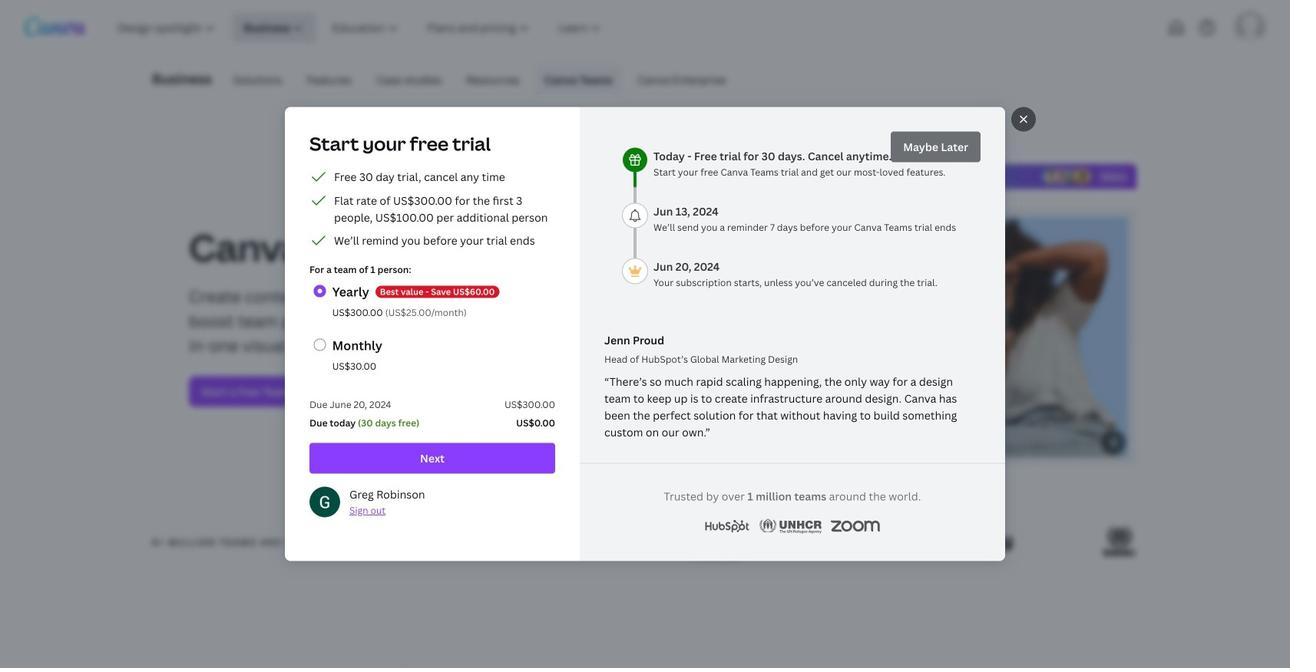Task type: vqa. For each thing, say whether or not it's contained in the screenshot.
MENU BAR
yes



Task type: locate. For each thing, give the bounding box(es) containing it.
top level navigation element
[[104, 12, 666, 43]]

menu bar
[[218, 65, 735, 95]]



